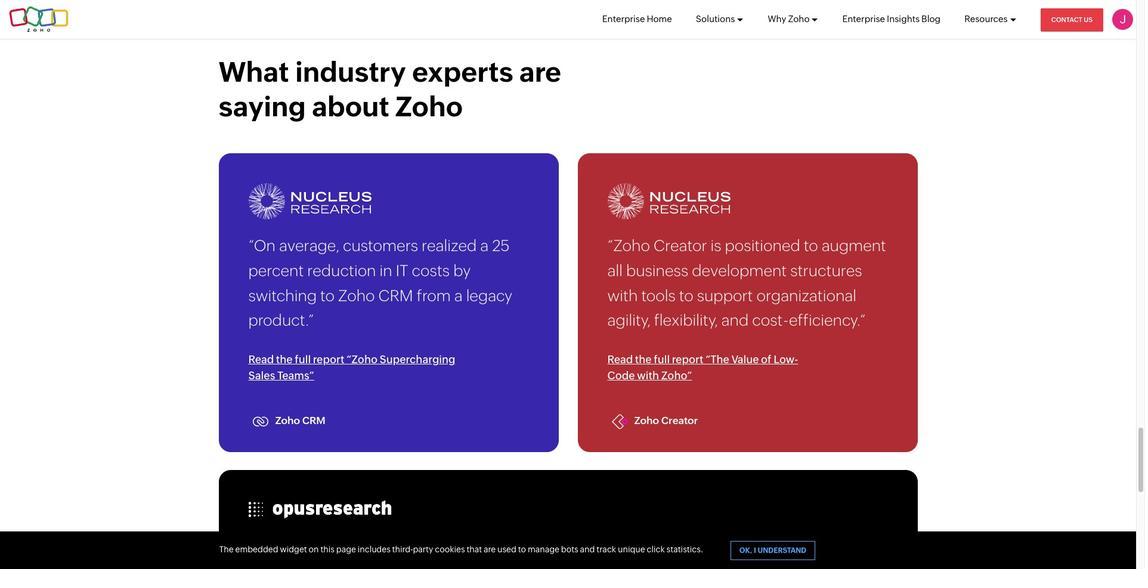 Task type: vqa. For each thing, say whether or not it's contained in the screenshot.
story:
no



Task type: locate. For each thing, give the bounding box(es) containing it.
report inside the read the full report "the value of low- code with zoho"
[[672, 353, 704, 366]]

with up agility,
[[608, 287, 638, 305]]

is up development
[[711, 237, 722, 255]]

read inside read the full report "zoho supercharging sales teams"
[[248, 353, 274, 366]]

2 vertical spatial "zoho
[[248, 545, 291, 563]]

page
[[336, 545, 356, 554]]

1 horizontal spatial read
[[608, 353, 633, 366]]

full for to
[[654, 353, 670, 366]]

to down reduction
[[320, 287, 335, 305]]

zoho down reduction
[[338, 287, 375, 305]]

a left 25
[[480, 237, 489, 255]]

1 horizontal spatial full
[[654, 353, 670, 366]]

used
[[498, 545, 517, 554]]

"zoho inside ""zoho creator is positioned to augment all business development structures with tools to support organizational agility, flexibility, and cost-efficiency.""
[[608, 237, 650, 255]]

1 horizontal spatial report
[[672, 353, 704, 366]]

blog
[[922, 14, 941, 24]]

of inside '"zoho is moving to reduce the cost of bi to the point where it becomes'
[[499, 545, 514, 563]]

creator
[[654, 237, 707, 255], [661, 414, 698, 426]]

to up structures
[[804, 237, 818, 255]]

1 vertical spatial a
[[454, 287, 463, 305]]

0 horizontal spatial are
[[484, 545, 496, 554]]

full up the zoho"
[[654, 353, 670, 366]]

1 vertical spatial is
[[295, 545, 305, 563]]

the down agility,
[[635, 353, 652, 366]]

1 horizontal spatial and
[[722, 312, 749, 329]]

1 read from the left
[[248, 353, 274, 366]]

0 vertical spatial "zoho
[[608, 237, 650, 255]]

enterprise
[[602, 14, 645, 24], [843, 14, 885, 24]]

on
[[309, 545, 319, 554]]

bots
[[561, 545, 579, 554]]

0 vertical spatial a
[[480, 237, 489, 255]]

zoho crm
[[275, 414, 326, 426]]

1 vertical spatial with
[[637, 369, 659, 382]]

2 horizontal spatial "zoho
[[608, 237, 650, 255]]

is left on
[[295, 545, 305, 563]]

read the full report "zoho supercharging sales teams" link
[[248, 351, 457, 383]]

average,
[[279, 237, 339, 255]]

read up sales
[[248, 353, 274, 366]]

read the full report "zoho supercharging sales teams"
[[248, 353, 455, 382]]

1 vertical spatial and
[[580, 545, 595, 554]]

a right 'from'
[[454, 287, 463, 305]]

1 full from the left
[[295, 353, 311, 366]]

of
[[761, 353, 772, 366], [499, 545, 514, 563]]

to right bi
[[534, 545, 549, 563]]

1 report from the left
[[313, 353, 345, 366]]

full inside read the full report "zoho supercharging sales teams"
[[295, 353, 311, 366]]

1 vertical spatial are
[[484, 545, 496, 554]]

the
[[276, 353, 293, 366], [635, 353, 652, 366], [438, 545, 461, 563], [552, 545, 575, 563]]

enterprise left home
[[602, 14, 645, 24]]

read up code
[[608, 353, 633, 366]]

read the full report "the value of low- code with zoho" link
[[608, 351, 816, 383]]

solutions
[[696, 14, 735, 24]]

"zoho up all
[[608, 237, 650, 255]]

experts
[[412, 56, 513, 88]]

zoho down experts
[[396, 91, 463, 122]]

0 vertical spatial and
[[722, 312, 749, 329]]

creator inside ""zoho creator is positioned to augment all business development structures with tools to support organizational agility, flexibility, and cost-efficiency.""
[[654, 237, 707, 255]]

costs
[[412, 262, 450, 280]]

read
[[248, 353, 274, 366], [608, 353, 633, 366]]

embedded
[[235, 545, 278, 554]]

1 horizontal spatial "zoho
[[347, 353, 378, 366]]

contact us link
[[1041, 8, 1104, 32]]

zoho down code
[[634, 414, 659, 426]]

is
[[711, 237, 722, 255], [295, 545, 305, 563]]

"zoho inside '"zoho is moving to reduce the cost of bi to the point where it becomes'
[[248, 545, 291, 563]]

reduction
[[307, 262, 376, 280]]

report up teams"
[[313, 353, 345, 366]]

0 vertical spatial are
[[519, 56, 561, 88]]

full up teams"
[[295, 353, 311, 366]]

unique
[[618, 545, 645, 554]]

us
[[1084, 16, 1093, 23]]

augment
[[822, 237, 887, 255]]

1 horizontal spatial a
[[480, 237, 489, 255]]

a
[[480, 237, 489, 255], [454, 287, 463, 305]]

creator for "zoho
[[654, 237, 707, 255]]

enterprise insights blog link
[[843, 0, 941, 38]]

enterprise left insights
[[843, 14, 885, 24]]

the up teams"
[[276, 353, 293, 366]]

agility,
[[608, 312, 651, 329]]

enterprise inside "link"
[[843, 14, 885, 24]]

0 vertical spatial with
[[608, 287, 638, 305]]

enterprise home
[[602, 14, 672, 24]]

the
[[219, 545, 234, 554]]

creator down the zoho"
[[661, 414, 698, 426]]

it
[[667, 545, 676, 563]]

1 horizontal spatial is
[[711, 237, 722, 255]]

legacy
[[466, 287, 513, 305]]

"the
[[706, 353, 730, 366]]

0 horizontal spatial full
[[295, 353, 311, 366]]

cost
[[465, 545, 495, 563]]

report up the zoho"
[[672, 353, 704, 366]]

with inside the read the full report "the value of low- code with zoho"
[[637, 369, 659, 382]]

of inside the read the full report "the value of low- code with zoho"
[[761, 353, 772, 366]]

read for "zoho creator is positioned to augment all business development structures with tools to support organizational agility, flexibility, and cost-efficiency."
[[608, 353, 633, 366]]

report inside read the full report "zoho supercharging sales teams"
[[313, 353, 345, 366]]

in
[[380, 262, 392, 280]]

"on
[[248, 237, 276, 255]]

report for support
[[672, 353, 704, 366]]

"zoho left supercharging
[[347, 353, 378, 366]]

product."
[[248, 312, 314, 329]]

1 horizontal spatial are
[[519, 56, 561, 88]]

0 horizontal spatial "zoho
[[248, 545, 291, 563]]

with inside ""zoho creator is positioned to augment all business development structures with tools to support organizational agility, flexibility, and cost-efficiency.""
[[608, 287, 638, 305]]

"zoho
[[608, 237, 650, 255], [347, 353, 378, 366], [248, 545, 291, 563]]

"zoho creator is positioned to augment all business development structures with tools to support organizational agility, flexibility, and cost-efficiency."
[[608, 237, 887, 329]]

zoho creator
[[634, 414, 698, 426]]

enterprise home link
[[602, 0, 672, 38]]

understand
[[758, 546, 807, 555]]

code
[[608, 369, 635, 382]]

what industry experts are saying about zoho
[[219, 56, 561, 122]]

creator up business
[[654, 237, 707, 255]]

and right bots
[[580, 545, 595, 554]]

to up flexibility,
[[679, 287, 694, 305]]

about
[[312, 91, 390, 122]]

1 horizontal spatial enterprise
[[843, 14, 885, 24]]

"zoho for creator
[[608, 237, 650, 255]]

enterprise insights blog
[[843, 14, 941, 24]]

of left bi
[[499, 545, 514, 563]]

crm
[[379, 287, 413, 305], [302, 414, 326, 426]]

why zoho
[[768, 14, 810, 24]]

2 read from the left
[[608, 353, 633, 366]]

0 horizontal spatial read
[[248, 353, 274, 366]]

and
[[722, 312, 749, 329], [580, 545, 595, 554]]

of left low-
[[761, 353, 772, 366]]

sales
[[248, 369, 275, 382]]

is inside '"zoho is moving to reduce the cost of bi to the point where it becomes'
[[295, 545, 305, 563]]

contact
[[1052, 16, 1083, 23]]

"zoho for is
[[248, 545, 291, 563]]

with right code
[[637, 369, 659, 382]]

0 vertical spatial of
[[761, 353, 772, 366]]

"zoho right the
[[248, 545, 291, 563]]

0 horizontal spatial crm
[[302, 414, 326, 426]]

with
[[608, 287, 638, 305], [637, 369, 659, 382]]

1 horizontal spatial of
[[761, 353, 772, 366]]

1 vertical spatial of
[[499, 545, 514, 563]]

crm down it on the top left
[[379, 287, 413, 305]]

0 horizontal spatial is
[[295, 545, 305, 563]]

0 vertical spatial is
[[711, 237, 722, 255]]

0 horizontal spatial enterprise
[[602, 14, 645, 24]]

2 full from the left
[[654, 353, 670, 366]]

1 vertical spatial crm
[[302, 414, 326, 426]]

are inside what industry experts are saying about zoho
[[519, 56, 561, 88]]

2 report from the left
[[672, 353, 704, 366]]

saying
[[219, 91, 306, 122]]

value
[[732, 353, 759, 366]]

customers
[[343, 237, 418, 255]]

and down support
[[722, 312, 749, 329]]

third-
[[392, 545, 413, 554]]

full
[[295, 353, 311, 366], [654, 353, 670, 366]]

crm down teams"
[[302, 414, 326, 426]]

1 horizontal spatial crm
[[379, 287, 413, 305]]

full inside the read the full report "the value of low- code with zoho"
[[654, 353, 670, 366]]

2 enterprise from the left
[[843, 14, 885, 24]]

and inside ""zoho creator is positioned to augment all business development structures with tools to support organizational agility, flexibility, and cost-efficiency.""
[[722, 312, 749, 329]]

0 vertical spatial creator
[[654, 237, 707, 255]]

1 enterprise from the left
[[602, 14, 645, 24]]

resources
[[965, 14, 1008, 24]]

0 vertical spatial crm
[[379, 287, 413, 305]]

read inside the read the full report "the value of low- code with zoho"
[[608, 353, 633, 366]]

to
[[804, 237, 818, 255], [320, 287, 335, 305], [679, 287, 694, 305], [518, 545, 526, 554], [366, 545, 381, 563], [534, 545, 549, 563]]

i
[[754, 546, 756, 555]]

0 horizontal spatial of
[[499, 545, 514, 563]]

0 horizontal spatial report
[[313, 353, 345, 366]]

1 vertical spatial creator
[[661, 414, 698, 426]]

ok,
[[740, 546, 753, 555]]

1 vertical spatial "zoho
[[347, 353, 378, 366]]

to right page
[[366, 545, 381, 563]]



Task type: describe. For each thing, give the bounding box(es) containing it.
by
[[453, 262, 471, 280]]

to inside "on average, customers realized a 25 percent reduction in it costs by switching to zoho crm from a legacy product."
[[320, 287, 335, 305]]

widget
[[280, 545, 307, 554]]

james peterson image
[[1113, 9, 1134, 30]]

low-
[[774, 353, 799, 366]]

realized
[[422, 237, 477, 255]]

becomes
[[680, 545, 746, 563]]

statistics.
[[667, 545, 704, 554]]

that
[[467, 545, 482, 554]]

moving
[[309, 545, 363, 563]]

party
[[413, 545, 433, 554]]

why
[[768, 14, 787, 24]]

"on average, customers realized a 25 percent reduction in it costs by switching to zoho crm from a legacy product."
[[248, 237, 513, 329]]

the left the that
[[438, 545, 461, 563]]

contact us
[[1052, 16, 1093, 23]]

all
[[608, 262, 623, 280]]

zoho"
[[661, 369, 692, 382]]

read the full report "the value of low- code with zoho"
[[608, 353, 799, 382]]

the left 'point'
[[552, 545, 575, 563]]

bi
[[517, 545, 531, 563]]

"zoho inside read the full report "zoho supercharging sales teams"
[[347, 353, 378, 366]]

insights
[[887, 14, 920, 24]]

zoho enterprise logo image
[[9, 6, 69, 33]]

track
[[597, 545, 616, 554]]

ok, i understand
[[740, 546, 807, 555]]

reduce
[[384, 545, 434, 563]]

to right the used
[[518, 545, 526, 554]]

the inside the read the full report "the value of low- code with zoho"
[[635, 353, 652, 366]]

zoho inside "on average, customers realized a 25 percent reduction in it costs by switching to zoho crm from a legacy product."
[[338, 287, 375, 305]]

manage
[[528, 545, 560, 554]]

from
[[417, 287, 451, 305]]

positioned
[[725, 237, 801, 255]]

where
[[619, 545, 664, 563]]

cookies
[[435, 545, 465, 554]]

percent
[[248, 262, 304, 280]]

the embedded widget on this page includes third-party cookies that are used to manage bots and track unique click statistics.
[[219, 545, 704, 554]]

read for "on average, customers realized a 25 percent reduction in it costs by switching to zoho crm from a legacy product."
[[248, 353, 274, 366]]

creator for zoho
[[661, 414, 698, 426]]

industry
[[295, 56, 406, 88]]

structures
[[791, 262, 862, 280]]

0 horizontal spatial a
[[454, 287, 463, 305]]

0 horizontal spatial and
[[580, 545, 595, 554]]

organizational
[[757, 287, 857, 305]]

business
[[626, 262, 689, 280]]

teams"
[[277, 369, 314, 382]]

zoho down teams"
[[275, 414, 300, 426]]

zoho right why
[[788, 14, 810, 24]]

tools
[[642, 287, 676, 305]]

development
[[692, 262, 787, 280]]

the inside read the full report "zoho supercharging sales teams"
[[276, 353, 293, 366]]

what
[[219, 56, 289, 88]]

enterprise for enterprise home
[[602, 14, 645, 24]]

flexibility,
[[654, 312, 718, 329]]

home
[[647, 14, 672, 24]]

point
[[579, 545, 616, 563]]

full for switching
[[295, 353, 311, 366]]

zoho inside what industry experts are saying about zoho
[[396, 91, 463, 122]]

"zoho is moving to reduce the cost of bi to the point where it becomes
[[248, 545, 746, 569]]

includes
[[358, 545, 391, 554]]

crm inside "on average, customers realized a 25 percent reduction in it costs by switching to zoho crm from a legacy product."
[[379, 287, 413, 305]]

efficiency."
[[789, 312, 866, 329]]

25
[[492, 237, 510, 255]]

it
[[396, 262, 408, 280]]

this
[[321, 545, 335, 554]]

support
[[697, 287, 753, 305]]

switching
[[248, 287, 317, 305]]

report for to
[[313, 353, 345, 366]]

is inside ""zoho creator is positioned to augment all business development structures with tools to support organizational agility, flexibility, and cost-efficiency.""
[[711, 237, 722, 255]]

supercharging
[[380, 353, 455, 366]]

cost-
[[752, 312, 789, 329]]

click
[[647, 545, 665, 554]]

enterprise for enterprise insights blog
[[843, 14, 885, 24]]



